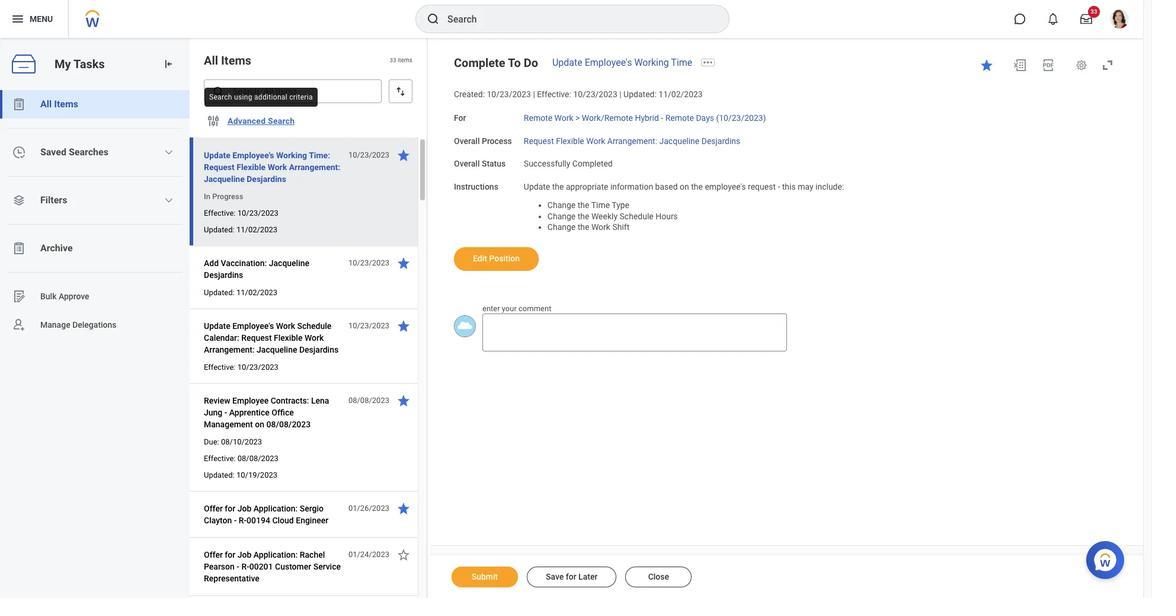 Task type: describe. For each thing, give the bounding box(es) containing it.
updated: down effective: 08/08/2023
[[204, 471, 235, 480]]

review employee contracts: lena jung - apprentice office management on 08/08/2023
[[204, 396, 329, 429]]

0 vertical spatial arrangement:
[[608, 136, 658, 146]]

items inside item list element
[[221, 53, 251, 68]]

star image for 01/24/2023
[[397, 548, 411, 562]]

approve
[[59, 291, 89, 301]]

your
[[502, 304, 517, 313]]

advanced search
[[228, 116, 295, 126]]

due: 08/10/2023
[[204, 438, 262, 446]]

menu
[[30, 14, 53, 23]]

offer for offer for job application: sergio clayton ‎- r-00194 cloud engineer
[[204, 504, 223, 513]]

offer for job application: sergio clayton ‎- r-00194 cloud engineer button
[[204, 502, 342, 528]]

request flexible work arrangement: jacqueline desjardins
[[524, 136, 741, 146]]

the left weekly
[[578, 211, 590, 221]]

search using additional criteria tooltip
[[202, 85, 320, 109]]

33 items
[[390, 57, 413, 64]]

‎- for clayton
[[234, 516, 237, 525]]

manage
[[40, 320, 70, 329]]

employee's
[[705, 182, 746, 192]]

search image
[[426, 12, 441, 26]]

work inside update employee's working time: request flexible work arrangement: jacqueline desjardins
[[268, 162, 287, 172]]

update the appropriate information based on the employee's request - this may include:
[[524, 182, 845, 192]]

my
[[55, 57, 71, 71]]

menu button
[[0, 0, 68, 38]]

arrangement: inside update employee's work schedule calendar: request flexible work arrangement: jacqueline desjardins
[[204, 345, 255, 355]]

working for time
[[635, 57, 669, 68]]

all items inside button
[[40, 98, 78, 110]]

0 vertical spatial star image
[[980, 58, 994, 72]]

1 vertical spatial -
[[778, 182, 780, 192]]

2 effective: 10/23/2023 from the top
[[204, 363, 279, 372]]

review
[[204, 396, 230, 406]]

update employee's working time link
[[553, 57, 693, 68]]

item list element
[[190, 38, 428, 598]]

update employee's working time: request flexible work arrangement: jacqueline desjardins button
[[204, 148, 342, 186]]

00194
[[247, 516, 270, 525]]

search inside advanced search button
[[268, 116, 295, 126]]

close
[[648, 572, 669, 582]]

enter your comment text field
[[483, 314, 787, 352]]

arrangement: inside update employee's working time: request flexible work arrangement: jacqueline desjardins
[[289, 162, 340, 172]]

the down appropriate
[[578, 200, 590, 210]]

jacqueline down days
[[660, 136, 700, 146]]

later
[[579, 572, 598, 582]]

save for later button
[[527, 567, 617, 588]]

created:
[[454, 90, 485, 99]]

3 change from the top
[[548, 222, 576, 232]]

effective: down calendar:
[[204, 363, 236, 372]]

enter your comment
[[483, 304, 552, 313]]

schedule inside change the time type change the weekly schedule hours change the work shift
[[620, 211, 654, 221]]

for
[[454, 113, 466, 123]]

additional
[[254, 93, 288, 101]]

r- for 00194
[[239, 516, 247, 525]]

advanced
[[228, 116, 266, 126]]

save
[[546, 572, 564, 582]]

updated: down add
[[204, 288, 235, 297]]

2 updated: 11/02/2023 from the top
[[204, 288, 278, 297]]

add vaccination: jacqueline desjardins
[[204, 259, 310, 280]]

information
[[611, 182, 653, 192]]

chevron down image for filters
[[164, 196, 174, 205]]

all inside item list element
[[204, 53, 218, 68]]

application: for cloud
[[254, 504, 298, 513]]

1 horizontal spatial time
[[671, 57, 693, 68]]

saved searches
[[40, 146, 108, 158]]

list containing all items
[[0, 90, 190, 339]]

may
[[798, 182, 814, 192]]

using
[[234, 93, 252, 101]]

export to excel image
[[1013, 58, 1028, 72]]

job for 00194
[[238, 504, 252, 513]]

items
[[398, 57, 413, 64]]

0 vertical spatial request
[[524, 136, 554, 146]]

request
[[748, 182, 776, 192]]

vaccination:
[[221, 259, 267, 268]]

flexible inside request flexible work arrangement: jacqueline desjardins link
[[556, 136, 584, 146]]

bulk approve link
[[0, 282, 190, 311]]

offer for offer for job application: rachel pearson ‎- r-00201 customer service representative
[[204, 550, 223, 560]]

flexible inside update employee's working time: request flexible work arrangement: jacqueline desjardins
[[237, 162, 266, 172]]

offer for job application: rachel pearson ‎- r-00201 customer service representative button
[[204, 548, 342, 586]]

search using additional criteria
[[209, 93, 313, 101]]

edit position button
[[454, 247, 539, 271]]

profile logan mcneil image
[[1111, 9, 1130, 31]]

my tasks
[[55, 57, 105, 71]]

apprentice
[[229, 408, 270, 417]]

close button
[[626, 567, 692, 588]]

application: for customer
[[254, 550, 298, 560]]

effective: down the due:
[[204, 454, 236, 463]]

submit button
[[452, 567, 518, 588]]

overall for overall process
[[454, 136, 480, 146]]

progress
[[212, 192, 243, 201]]

for for clayton
[[225, 504, 236, 513]]

review employee contracts: lena jung - apprentice office management on 08/08/2023 button
[[204, 394, 342, 432]]

archive button
[[0, 234, 190, 263]]

desjardins inside update employee's work schedule calendar: request flexible work arrangement: jacqueline desjardins
[[299, 345, 339, 355]]

complete to do
[[454, 56, 538, 70]]

successfully completed
[[524, 159, 613, 169]]

overall for overall status
[[454, 159, 480, 169]]

lena
[[311, 396, 329, 406]]

this
[[783, 182, 796, 192]]

save for later
[[546, 572, 598, 582]]

working for time:
[[276, 151, 307, 160]]

time inside change the time type change the weekly schedule hours change the work shift
[[592, 200, 610, 210]]

submit
[[472, 572, 498, 582]]

complete
[[454, 56, 506, 70]]

jacqueline inside add vaccination: jacqueline desjardins
[[269, 259, 310, 268]]

completed
[[573, 159, 613, 169]]

gear image
[[1076, 59, 1088, 71]]

update employee's work schedule calendar: request flexible work arrangement: jacqueline desjardins button
[[204, 319, 342, 357]]

weekly
[[592, 211, 618, 221]]

star image for update employee's working time: request flexible work arrangement: jacqueline desjardins
[[397, 148, 411, 162]]

hours
[[656, 211, 678, 221]]

updated: 10/19/2023
[[204, 471, 278, 480]]

change the time type change the weekly schedule hours change the work shift
[[548, 200, 678, 232]]

overall process
[[454, 136, 512, 146]]

33 for 33 items
[[390, 57, 396, 64]]

calendar:
[[204, 333, 239, 343]]

saved
[[40, 146, 66, 158]]

update for update the appropriate information based on the employee's request - this may include:
[[524, 182, 550, 192]]

for inside action bar region
[[566, 572, 577, 582]]

request inside update employee's work schedule calendar: request flexible work arrangement: jacqueline desjardins
[[241, 333, 272, 343]]

fullscreen image
[[1101, 58, 1115, 72]]

‎- for pearson
[[237, 562, 240, 572]]

in progress
[[204, 192, 243, 201]]

shift
[[613, 222, 630, 232]]

notifications large image
[[1048, 13, 1060, 25]]

desjardins inside update employee's working time: request flexible work arrangement: jacqueline desjardins
[[247, 174, 286, 184]]

my tasks element
[[0, 38, 190, 598]]

update for update employee's work schedule calendar: request flexible work arrangement: jacqueline desjardins
[[204, 321, 230, 331]]

effective: down do at the top left
[[537, 90, 572, 99]]

search image
[[212, 85, 224, 97]]

type
[[612, 200, 630, 210]]

cloud
[[272, 516, 294, 525]]

manage delegations
[[40, 320, 117, 329]]

delegations
[[72, 320, 117, 329]]

include:
[[816, 182, 845, 192]]

08/10/2023
[[221, 438, 262, 446]]

request flexible work arrangement: jacqueline desjardins link
[[524, 134, 741, 146]]

status
[[482, 159, 506, 169]]

2 vertical spatial 08/08/2023
[[238, 454, 279, 463]]

effective: down in progress
[[204, 209, 236, 218]]

based
[[656, 182, 678, 192]]

1 updated: 11/02/2023 from the top
[[204, 225, 278, 234]]

update employee's work schedule calendar: request flexible work arrangement: jacqueline desjardins
[[204, 321, 339, 355]]

configure image
[[206, 114, 221, 128]]



Task type: vqa. For each thing, say whether or not it's contained in the screenshot.
01/26/2023
yes



Task type: locate. For each thing, give the bounding box(es) containing it.
arrangement: down calendar:
[[204, 345, 255, 355]]

created: 10/23/2023 | effective: 10/23/2023 | updated: 11/02/2023
[[454, 90, 703, 99]]

bulk
[[40, 291, 57, 301]]

2 vertical spatial request
[[241, 333, 272, 343]]

the down successfully completed
[[552, 182, 564, 192]]

00201
[[249, 562, 273, 572]]

arrangement: down remote work > work/remote hybrid - remote days (10/23/2023) on the top of the page
[[608, 136, 658, 146]]

- for work/remote
[[661, 113, 664, 123]]

1 chevron down image from the top
[[164, 148, 174, 157]]

instructions
[[454, 182, 499, 192]]

0 vertical spatial for
[[225, 504, 236, 513]]

1 horizontal spatial 33
[[1091, 8, 1098, 15]]

request right calendar:
[[241, 333, 272, 343]]

transformation import image
[[162, 58, 174, 70]]

jacqueline up in progress
[[204, 174, 245, 184]]

all up search icon
[[204, 53, 218, 68]]

updated:
[[624, 90, 657, 99], [204, 225, 235, 234], [204, 288, 235, 297], [204, 471, 235, 480]]

10/23/2023
[[487, 90, 531, 99], [574, 90, 618, 99], [349, 151, 390, 159], [238, 209, 279, 218], [349, 259, 390, 267], [349, 321, 390, 330], [238, 363, 279, 372]]

job
[[238, 504, 252, 513], [238, 550, 252, 560]]

r- up representative
[[242, 562, 249, 572]]

work
[[555, 113, 574, 123], [587, 136, 606, 146], [268, 162, 287, 172], [592, 222, 611, 232], [276, 321, 295, 331], [305, 333, 324, 343]]

effective: 10/23/2023 up employee
[[204, 363, 279, 372]]

effective: 08/08/2023
[[204, 454, 279, 463]]

0 vertical spatial employee's
[[585, 57, 632, 68]]

33 left items
[[390, 57, 396, 64]]

service
[[313, 562, 341, 572]]

0 vertical spatial time
[[671, 57, 693, 68]]

application: inside offer for job application: sergio clayton ‎- r-00194 cloud engineer
[[254, 504, 298, 513]]

1 vertical spatial chevron down image
[[164, 196, 174, 205]]

‎- up representative
[[237, 562, 240, 572]]

offer up clayton
[[204, 504, 223, 513]]

2 clipboard image from the top
[[12, 241, 26, 256]]

offer inside offer for job application: sergio clayton ‎- r-00194 cloud engineer
[[204, 504, 223, 513]]

successfully
[[524, 159, 571, 169]]

1 job from the top
[[238, 504, 252, 513]]

overall
[[454, 136, 480, 146], [454, 159, 480, 169]]

update up created: 10/23/2023 | effective: 10/23/2023 | updated: 11/02/2023
[[553, 57, 583, 68]]

1 horizontal spatial |
[[620, 90, 622, 99]]

search left using
[[209, 93, 232, 101]]

1 vertical spatial search
[[268, 116, 295, 126]]

job for 00201
[[238, 550, 252, 560]]

employee's down advanced
[[233, 151, 274, 160]]

jacqueline
[[660, 136, 700, 146], [204, 174, 245, 184], [269, 259, 310, 268], [257, 345, 297, 355]]

0 horizontal spatial search
[[209, 93, 232, 101]]

manage delegations link
[[0, 311, 190, 339]]

chevron down image inside filters dropdown button
[[164, 196, 174, 205]]

0 vertical spatial search
[[209, 93, 232, 101]]

1 vertical spatial application:
[[254, 550, 298, 560]]

remote
[[524, 113, 553, 123], [666, 113, 694, 123]]

1 vertical spatial 33
[[390, 57, 396, 64]]

all items
[[204, 53, 251, 68], [40, 98, 78, 110]]

offer for job application: rachel pearson ‎- r-00201 customer service representative
[[204, 550, 341, 583]]

2 job from the top
[[238, 550, 252, 560]]

on inside review employee contracts: lena jung - apprentice office management on 08/08/2023
[[255, 420, 264, 429]]

0 vertical spatial ‎-
[[234, 516, 237, 525]]

2 horizontal spatial request
[[524, 136, 554, 146]]

working left time:
[[276, 151, 307, 160]]

update up calendar:
[[204, 321, 230, 331]]

1 star image from the top
[[397, 148, 411, 162]]

1 application: from the top
[[254, 504, 298, 513]]

all items down the my
[[40, 98, 78, 110]]

2 | from the left
[[620, 90, 622, 99]]

chevron down image
[[164, 148, 174, 157], [164, 196, 174, 205]]

1 vertical spatial r-
[[242, 562, 249, 572]]

1 | from the left
[[533, 90, 535, 99]]

2 change from the top
[[548, 211, 576, 221]]

the left 'shift'
[[578, 222, 590, 232]]

33 left 'profile logan mcneil' image
[[1091, 8, 1098, 15]]

01/24/2023
[[349, 550, 390, 559]]

office
[[272, 408, 294, 417]]

0 horizontal spatial |
[[533, 90, 535, 99]]

justify image
[[11, 12, 25, 26]]

user plus image
[[12, 318, 26, 332]]

-
[[661, 113, 664, 123], [778, 182, 780, 192], [225, 408, 227, 417]]

0 horizontal spatial working
[[276, 151, 307, 160]]

update inside update employee's working time: request flexible work arrangement: jacqueline desjardins
[[204, 151, 231, 160]]

schedule inside update employee's work schedule calendar: request flexible work arrangement: jacqueline desjardins
[[297, 321, 332, 331]]

0 vertical spatial all items
[[204, 53, 251, 68]]

1 vertical spatial working
[[276, 151, 307, 160]]

Search Workday  search field
[[448, 6, 705, 32]]

sergio
[[300, 504, 324, 513]]

1 vertical spatial time
[[592, 200, 610, 210]]

clipboard image left archive
[[12, 241, 26, 256]]

offer up pearson
[[204, 550, 223, 560]]

1 vertical spatial 08/08/2023
[[267, 420, 311, 429]]

application: inside offer for job application: rachel pearson ‎- r-00201 customer service representative
[[254, 550, 298, 560]]

employee's inside update employee's work schedule calendar: request flexible work arrangement: jacqueline desjardins
[[232, 321, 274, 331]]

2 vertical spatial flexible
[[274, 333, 303, 343]]

to
[[508, 56, 521, 70]]

2 offer from the top
[[204, 550, 223, 560]]

request
[[524, 136, 554, 146], [204, 162, 235, 172], [241, 333, 272, 343]]

sort image
[[395, 85, 407, 97]]

remote left ">" on the top of the page
[[524, 113, 553, 123]]

1 vertical spatial items
[[54, 98, 78, 110]]

0 vertical spatial 08/08/2023
[[349, 396, 390, 405]]

0 vertical spatial on
[[680, 182, 689, 192]]

time:
[[309, 151, 330, 160]]

job inside offer for job application: rachel pearson ‎- r-00201 customer service representative
[[238, 550, 252, 560]]

items down the my
[[54, 98, 78, 110]]

job up the "00201"
[[238, 550, 252, 560]]

0 vertical spatial chevron down image
[[164, 148, 174, 157]]

0 vertical spatial 33
[[1091, 8, 1098, 15]]

days
[[696, 113, 714, 123]]

0 vertical spatial clipboard image
[[12, 97, 26, 111]]

change
[[548, 200, 576, 210], [548, 211, 576, 221], [548, 222, 576, 232]]

2 vertical spatial for
[[566, 572, 577, 582]]

0 vertical spatial schedule
[[620, 211, 654, 221]]

application: up cloud
[[254, 504, 298, 513]]

1 horizontal spatial search
[[268, 116, 295, 126]]

08/08/2023 inside review employee contracts: lena jung - apprentice office management on 08/08/2023
[[267, 420, 311, 429]]

on down "apprentice"
[[255, 420, 264, 429]]

clipboard image inside archive button
[[12, 241, 26, 256]]

star image
[[397, 148, 411, 162], [397, 319, 411, 333], [397, 394, 411, 408], [397, 502, 411, 516]]

advanced search button
[[223, 109, 300, 133]]

in
[[204, 192, 210, 201]]

comment
[[519, 304, 552, 313]]

0 vertical spatial 11/02/2023
[[659, 90, 703, 99]]

0 horizontal spatial schedule
[[297, 321, 332, 331]]

effective: 10/23/2023
[[204, 209, 279, 218], [204, 363, 279, 372]]

request up in progress
[[204, 162, 235, 172]]

update inside update employee's work schedule calendar: request flexible work arrangement: jacqueline desjardins
[[204, 321, 230, 331]]

chevron down image for saved searches
[[164, 148, 174, 157]]

1 horizontal spatial arrangement:
[[289, 162, 340, 172]]

updated: 11/02/2023 up the vaccination:
[[204, 225, 278, 234]]

1 change from the top
[[548, 200, 576, 210]]

offer inside offer for job application: rachel pearson ‎- r-00201 customer service representative
[[204, 550, 223, 560]]

1 vertical spatial for
[[225, 550, 236, 560]]

11/02/2023
[[659, 90, 703, 99], [237, 225, 278, 234], [237, 288, 278, 297]]

items inside button
[[54, 98, 78, 110]]

‎- right clayton
[[234, 516, 237, 525]]

10/19/2023
[[237, 471, 278, 480]]

- right hybrid
[[661, 113, 664, 123]]

employee's for update employee's working time: request flexible work arrangement: jacqueline desjardins
[[233, 151, 274, 160]]

offer
[[204, 504, 223, 513], [204, 550, 223, 560]]

desjardins
[[702, 136, 741, 146], [247, 174, 286, 184], [204, 270, 243, 280], [299, 345, 339, 355]]

1 horizontal spatial working
[[635, 57, 669, 68]]

0 vertical spatial flexible
[[556, 136, 584, 146]]

0 vertical spatial updated: 11/02/2023
[[204, 225, 278, 234]]

0 horizontal spatial items
[[54, 98, 78, 110]]

r- for 00201
[[242, 562, 249, 572]]

process
[[482, 136, 512, 146]]

1 vertical spatial schedule
[[297, 321, 332, 331]]

all items button
[[0, 90, 190, 119]]

update down "configure" icon
[[204, 151, 231, 160]]

employee's for update employee's work schedule calendar: request flexible work arrangement: jacqueline desjardins
[[232, 321, 274, 331]]

1 horizontal spatial flexible
[[274, 333, 303, 343]]

‎- inside offer for job application: rachel pearson ‎- r-00201 customer service representative
[[237, 562, 240, 572]]

employee's up calendar:
[[232, 321, 274, 331]]

1 horizontal spatial all
[[204, 53, 218, 68]]

2 chevron down image from the top
[[164, 196, 174, 205]]

1 clipboard image from the top
[[12, 97, 26, 111]]

r- inside offer for job application: rachel pearson ‎- r-00201 customer service representative
[[242, 562, 249, 572]]

overall status element
[[524, 152, 613, 170]]

job up 00194
[[238, 504, 252, 513]]

application: up the "00201"
[[254, 550, 298, 560]]

1 horizontal spatial request
[[241, 333, 272, 343]]

0 horizontal spatial all items
[[40, 98, 78, 110]]

clipboard image inside all items button
[[12, 97, 26, 111]]

updated: 11/02/2023
[[204, 225, 278, 234], [204, 288, 278, 297]]

action bar region
[[428, 555, 1144, 598]]

1 vertical spatial change
[[548, 211, 576, 221]]

r-
[[239, 516, 247, 525], [242, 562, 249, 572]]

01/26/2023
[[349, 504, 390, 513]]

1 vertical spatial arrangement:
[[289, 162, 340, 172]]

2 vertical spatial -
[[225, 408, 227, 417]]

33 inside button
[[1091, 8, 1098, 15]]

r- right clayton
[[239, 516, 247, 525]]

working inside update employee's working time: request flexible work arrangement: jacqueline desjardins
[[276, 151, 307, 160]]

1 vertical spatial updated: 11/02/2023
[[204, 288, 278, 297]]

1 vertical spatial offer
[[204, 550, 223, 560]]

2 remote from the left
[[666, 113, 694, 123]]

0 horizontal spatial on
[[255, 420, 264, 429]]

request up successfully
[[524, 136, 554, 146]]

remote work > work/remote hybrid - remote days (10/23/2023) link
[[524, 111, 766, 123]]

0 vertical spatial change
[[548, 200, 576, 210]]

0 horizontal spatial 33
[[390, 57, 396, 64]]

update down successfully
[[524, 182, 550, 192]]

08/08/2023 right the lena
[[349, 396, 390, 405]]

1 horizontal spatial items
[[221, 53, 251, 68]]

1 vertical spatial overall
[[454, 159, 480, 169]]

the
[[552, 182, 564, 192], [691, 182, 703, 192], [578, 200, 590, 210], [578, 211, 590, 221], [578, 222, 590, 232]]

- left this
[[778, 182, 780, 192]]

desjardins inside add vaccination: jacqueline desjardins
[[204, 270, 243, 280]]

updated: 11/02/2023 down add vaccination: jacqueline desjardins
[[204, 288, 278, 297]]

1 vertical spatial flexible
[[237, 162, 266, 172]]

rachel
[[300, 550, 325, 560]]

employee's inside update employee's working time: request flexible work arrangement: jacqueline desjardins
[[233, 151, 274, 160]]

update employee's working time
[[553, 57, 693, 68]]

2 application: from the top
[[254, 550, 298, 560]]

overall up instructions
[[454, 159, 480, 169]]

0 vertical spatial offer
[[204, 504, 223, 513]]

all items inside item list element
[[204, 53, 251, 68]]

jacqueline inside update employee's work schedule calendar: request flexible work arrangement: jacqueline desjardins
[[257, 345, 297, 355]]

0 horizontal spatial -
[[225, 408, 227, 417]]

1 vertical spatial all
[[40, 98, 52, 110]]

0 horizontal spatial all
[[40, 98, 52, 110]]

employee's up created: 10/23/2023 | effective: 10/23/2023 | updated: 11/02/2023
[[585, 57, 632, 68]]

on
[[680, 182, 689, 192], [255, 420, 264, 429]]

perspective image
[[12, 193, 26, 208]]

jung
[[204, 408, 223, 417]]

1 effective: 10/23/2023 from the top
[[204, 209, 279, 218]]

for up pearson
[[225, 550, 236, 560]]

0 vertical spatial working
[[635, 57, 669, 68]]

add
[[204, 259, 219, 268]]

| down do at the top left
[[533, 90, 535, 99]]

3 star image from the top
[[397, 394, 411, 408]]

jacqueline up the contracts:
[[257, 345, 297, 355]]

items up search icon
[[221, 53, 251, 68]]

all inside button
[[40, 98, 52, 110]]

1 horizontal spatial remote
[[666, 113, 694, 123]]

the left employee's
[[691, 182, 703, 192]]

filters button
[[0, 186, 190, 215]]

searches
[[69, 146, 108, 158]]

job inside offer for job application: sergio clayton ‎- r-00194 cloud engineer
[[238, 504, 252, 513]]

1 vertical spatial employee's
[[233, 151, 274, 160]]

1 horizontal spatial -
[[661, 113, 664, 123]]

0 vertical spatial job
[[238, 504, 252, 513]]

2 horizontal spatial arrangement:
[[608, 136, 658, 146]]

update for update employee's working time
[[553, 57, 583, 68]]

1 horizontal spatial on
[[680, 182, 689, 192]]

engineer
[[296, 516, 329, 525]]

rename image
[[12, 289, 26, 304]]

updated: up remote work > work/remote hybrid - remote days (10/23/2023) link
[[624, 90, 657, 99]]

0 horizontal spatial flexible
[[237, 162, 266, 172]]

0 vertical spatial -
[[661, 113, 664, 123]]

star image for review employee contracts: lena jung - apprentice office management on 08/08/2023
[[397, 394, 411, 408]]

arrangement: down time:
[[289, 162, 340, 172]]

for
[[225, 504, 236, 513], [225, 550, 236, 560], [566, 572, 577, 582]]

1 vertical spatial 11/02/2023
[[237, 225, 278, 234]]

edit
[[473, 254, 487, 263]]

clipboard image for archive
[[12, 241, 26, 256]]

1 offer from the top
[[204, 504, 223, 513]]

1 vertical spatial ‎-
[[237, 562, 240, 572]]

contracts:
[[271, 396, 309, 406]]

remote work > work/remote hybrid - remote days (10/23/2023)
[[524, 113, 766, 123]]

search inside search using additional criteria tooltip
[[209, 93, 232, 101]]

2 horizontal spatial -
[[778, 182, 780, 192]]

effective:
[[537, 90, 572, 99], [204, 209, 236, 218], [204, 363, 236, 372], [204, 454, 236, 463]]

1 vertical spatial star image
[[397, 256, 411, 270]]

clipboard image up clock check icon
[[12, 97, 26, 111]]

- inside review employee contracts: lena jung - apprentice office management on 08/08/2023
[[225, 408, 227, 417]]

remote left days
[[666, 113, 694, 123]]

0 vertical spatial items
[[221, 53, 251, 68]]

tasks
[[73, 57, 105, 71]]

33 button
[[1074, 6, 1100, 32]]

2 horizontal spatial flexible
[[556, 136, 584, 146]]

jacqueline inside update employee's working time: request flexible work arrangement: jacqueline desjardins
[[204, 174, 245, 184]]

clipboard image
[[12, 97, 26, 111], [12, 241, 26, 256]]

flexible inside update employee's work schedule calendar: request flexible work arrangement: jacqueline desjardins
[[274, 333, 303, 343]]

- up the management
[[225, 408, 227, 417]]

1 horizontal spatial all items
[[204, 53, 251, 68]]

updated: down in progress
[[204, 225, 235, 234]]

work inside change the time type change the weekly schedule hours change the work shift
[[592, 222, 611, 232]]

2 vertical spatial star image
[[397, 548, 411, 562]]

search down additional
[[268, 116, 295, 126]]

2 vertical spatial change
[[548, 222, 576, 232]]

jacqueline right the vaccination:
[[269, 259, 310, 268]]

‎- inside offer for job application: sergio clayton ‎- r-00194 cloud engineer
[[234, 516, 237, 525]]

2 vertical spatial 11/02/2023
[[237, 288, 278, 297]]

update for update employee's working time: request flexible work arrangement: jacqueline desjardins
[[204, 151, 231, 160]]

2 overall from the top
[[454, 159, 480, 169]]

1 vertical spatial effective: 10/23/2023
[[204, 363, 279, 372]]

1 horizontal spatial schedule
[[620, 211, 654, 221]]

11/02/2023 up the vaccination:
[[237, 225, 278, 234]]

for inside offer for job application: rachel pearson ‎- r-00201 customer service representative
[[225, 550, 236, 560]]

for for pearson
[[225, 550, 236, 560]]

2 star image from the top
[[397, 319, 411, 333]]

33 for 33
[[1091, 8, 1098, 15]]

star image for updated: 11/02/2023
[[397, 256, 411, 270]]

star image
[[980, 58, 994, 72], [397, 256, 411, 270], [397, 548, 411, 562]]

effective: 10/23/2023 down progress
[[204, 209, 279, 218]]

0 horizontal spatial arrangement:
[[204, 345, 255, 355]]

2 vertical spatial arrangement:
[[204, 345, 255, 355]]

for inside offer for job application: sergio clayton ‎- r-00194 cloud engineer
[[225, 504, 236, 513]]

1 vertical spatial on
[[255, 420, 264, 429]]

overall down for
[[454, 136, 480, 146]]

all up saved
[[40, 98, 52, 110]]

appropriate
[[566, 182, 609, 192]]

inbox large image
[[1081, 13, 1093, 25]]

11/02/2023 up days
[[659, 90, 703, 99]]

clock check image
[[12, 145, 26, 159]]

list
[[0, 90, 190, 339]]

0 horizontal spatial time
[[592, 200, 610, 210]]

for up clayton
[[225, 504, 236, 513]]

1 vertical spatial request
[[204, 162, 235, 172]]

employee's for update employee's working time
[[585, 57, 632, 68]]

saved searches button
[[0, 138, 190, 167]]

0 vertical spatial r-
[[239, 516, 247, 525]]

0 horizontal spatial request
[[204, 162, 235, 172]]

employee's
[[585, 57, 632, 68], [233, 151, 274, 160], [232, 321, 274, 331]]

hybrid
[[635, 113, 659, 123]]

0 horizontal spatial remote
[[524, 113, 553, 123]]

08/08/2023 down "office"
[[267, 420, 311, 429]]

08/08/2023 up 10/19/2023
[[238, 454, 279, 463]]

| up work/remote
[[620, 90, 622, 99]]

overall status
[[454, 159, 506, 169]]

clipboard image for all items
[[12, 97, 26, 111]]

management
[[204, 420, 253, 429]]

1 vertical spatial all items
[[40, 98, 78, 110]]

star image for update employee's work schedule calendar: request flexible work arrangement: jacqueline desjardins
[[397, 319, 411, 333]]

0 vertical spatial application:
[[254, 504, 298, 513]]

for right the save
[[566, 572, 577, 582]]

- for lena
[[225, 408, 227, 417]]

clayton
[[204, 516, 232, 525]]

2 vertical spatial employee's
[[232, 321, 274, 331]]

on right based at top right
[[680, 182, 689, 192]]

1 remote from the left
[[524, 113, 553, 123]]

r- inside offer for job application: sergio clayton ‎- r-00194 cloud engineer
[[239, 516, 247, 525]]

all items up search icon
[[204, 53, 251, 68]]

working up remote work > work/remote hybrid - remote days (10/23/2023) link
[[635, 57, 669, 68]]

0 vertical spatial all
[[204, 53, 218, 68]]

33 inside item list element
[[390, 57, 396, 64]]

request inside update employee's working time: request flexible work arrangement: jacqueline desjardins
[[204, 162, 235, 172]]

11/02/2023 down add vaccination: jacqueline desjardins
[[237, 288, 278, 297]]

bulk approve
[[40, 291, 89, 301]]

time
[[671, 57, 693, 68], [592, 200, 610, 210]]

1 overall from the top
[[454, 136, 480, 146]]

4 star image from the top
[[397, 502, 411, 516]]

all
[[204, 53, 218, 68], [40, 98, 52, 110]]

1 vertical spatial job
[[238, 550, 252, 560]]

0 vertical spatial effective: 10/23/2023
[[204, 209, 279, 218]]

view printable version (pdf) image
[[1042, 58, 1056, 72]]

filters
[[40, 194, 67, 206]]



